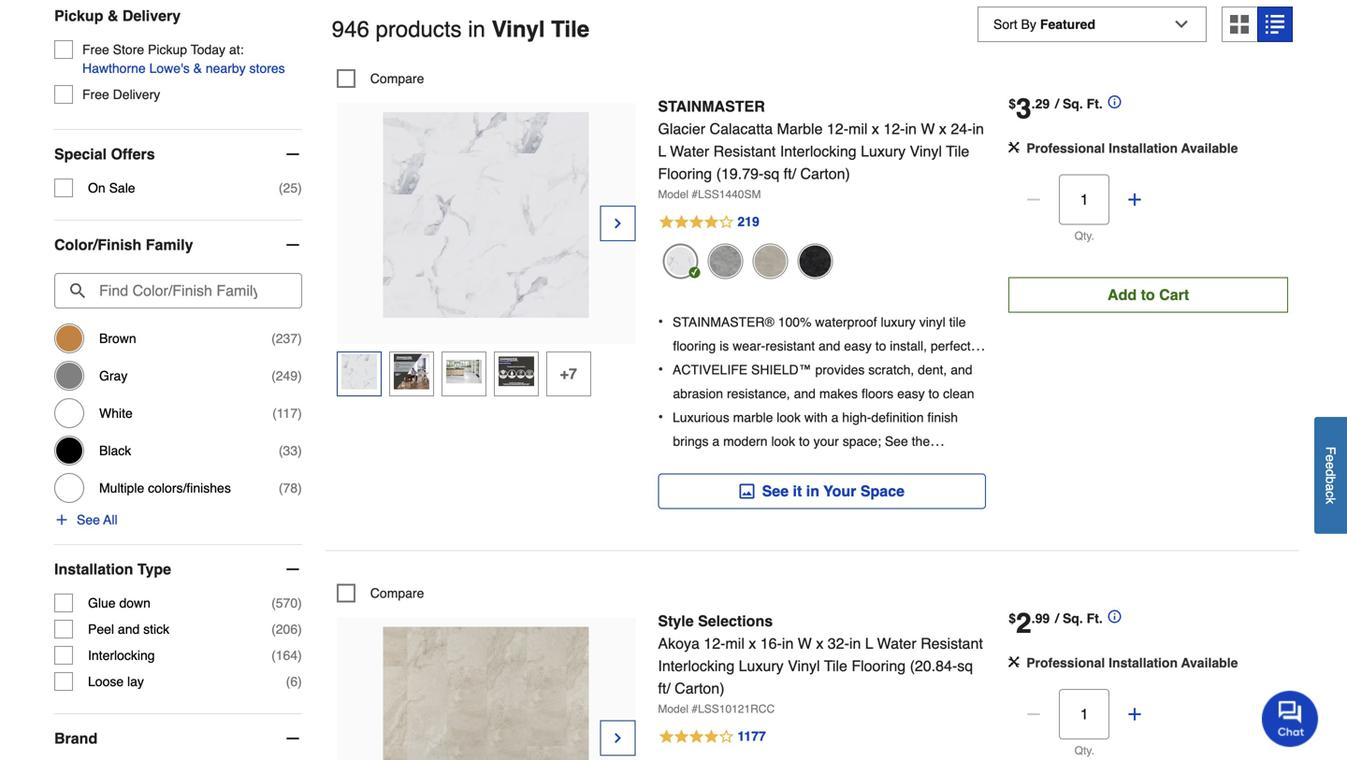 Task type: describe. For each thing, give the bounding box(es) containing it.
loose
[[88, 675, 124, 690]]

and up clean
[[951, 363, 973, 378]]

actual price $3.29 element
[[1009, 93, 1122, 125]]

resistant inside style selections akoya 12-mil x 16-in w x 32-in l water resistant interlocking luxury vinyl tile flooring (20.84-sq ft/ carton) model # lss10121rcc
[[921, 635, 983, 653]]

today
[[191, 42, 226, 57]]

bathrooms,
[[747, 363, 813, 378]]

calacatta
[[710, 120, 773, 137]]

easy for •
[[897, 386, 925, 401]]

video
[[739, 458, 773, 473]]

water inside style selections akoya 12-mil x 16-in w x 32-in l water resistant interlocking luxury vinyl tile flooring (20.84-sq ft/ carton) model # lss10121rcc
[[877, 635, 917, 653]]

0 horizontal spatial with
[[805, 410, 828, 425]]

brings
[[673, 434, 709, 449]]

and down video
[[735, 482, 757, 497]]

lay
[[127, 675, 144, 690]]

( 164 )
[[271, 649, 302, 664]]

interlocking inside stainmaster glacier calacatta marble 12-mil x 12-in w x 24-in l water resistant interlocking luxury vinyl tile flooring (19.79-sq ft/ carton) model # lss1440sm
[[780, 143, 857, 160]]

) for ( 78 )
[[298, 481, 302, 496]]

0 vertical spatial look
[[777, 410, 801, 425]]

sandstone image
[[753, 244, 788, 279]]

photos image
[[740, 484, 755, 499]]

0 horizontal spatial pickup
[[54, 7, 103, 24]]

finish
[[928, 410, 958, 425]]

to down dent,
[[929, 386, 940, 401]]

see it in your space link
[[658, 474, 987, 510]]

installation down info image
[[1109, 656, 1178, 671]]

chevron right image for 1st gallery item 0 image from the top
[[611, 214, 625, 233]]

plus image inside see all 'button'
[[54, 513, 69, 528]]

lowe's
[[149, 61, 190, 76]]

see all button
[[54, 511, 118, 530]]

117
[[277, 406, 298, 421]]

2 qty. from the top
[[1075, 745, 1095, 758]]

3
[[1016, 93, 1032, 125]]

vinyl
[[920, 315, 946, 330]]

• for perfect
[[658, 313, 663, 330]]

sq inside style selections akoya 12-mil x 16-in w x 32-in l water resistant interlocking luxury vinyl tile flooring (20.84-sq ft/ carton) model # lss10121rcc
[[958, 658, 973, 675]]

sq. for 3
[[1063, 96, 1083, 111]]

0 vertical spatial a
[[832, 410, 839, 425]]

nearby
[[206, 61, 246, 76]]

(19.79-
[[716, 165, 764, 182]]

plus image for 1st stepper number input field with increment and decrement buttons number field from the top of the page
[[1126, 190, 1145, 209]]

akoya
[[658, 635, 700, 653]]

k
[[1324, 498, 1339, 504]]

0 vertical spatial vinyl
[[492, 16, 545, 42]]

chevron right image for first gallery item 0 image from the bottom
[[611, 729, 625, 748]]

0 horizontal spatial interlocking
[[88, 649, 155, 664]]

l inside stainmaster glacier calacatta marble 12-mil x 12-in w x 24-in l water resistant interlocking luxury vinyl tile flooring (19.79-sq ft/ carton) model # lss1440sm
[[658, 143, 666, 160]]

( 25 )
[[279, 181, 302, 196]]

2 gallery item 0 image from the top
[[383, 627, 589, 761]]

ft. for 3
[[1087, 96, 1103, 111]]

resistant inside stainmaster glacier calacatta marble 12-mil x 12-in w x 24-in l water resistant interlocking luxury vinyl tile flooring (19.79-sq ft/ carton) model # lss1440sm
[[714, 143, 776, 160]]

( for 249
[[271, 369, 276, 384]]

) for ( 206 )
[[298, 622, 302, 637]]

to inside button
[[1141, 286, 1155, 304]]

compare for 2
[[370, 586, 424, 601]]

206
[[276, 622, 298, 637]]

minus image inside "special offers" button
[[283, 145, 302, 164]]

important
[[795, 458, 850, 473]]

and up floors
[[879, 363, 901, 378]]

info image
[[1109, 95, 1122, 108]]

chat invite button image
[[1262, 691, 1319, 748]]

in left 32-
[[782, 635, 794, 653]]

multiple colors/finishes
[[99, 481, 231, 496]]

) for ( 237 )
[[298, 331, 302, 346]]

actual price $2.99 element
[[1009, 608, 1122, 640]]

install,
[[890, 339, 927, 354]]

floors
[[862, 386, 894, 401]]

activelife
[[673, 363, 748, 378]]

4 thumbnail image from the left
[[499, 354, 534, 390]]

vinyl inside stainmaster glacier calacatta marble 12-mil x 12-in w x 24-in l water resistant interlocking luxury vinyl tile flooring (19.79-sq ft/ carton) model # lss1440sm
[[910, 143, 942, 160]]

provides
[[816, 363, 865, 378]]

1 vertical spatial pickup
[[148, 42, 187, 57]]

see for see all
[[77, 513, 100, 528]]

w inside style selections akoya 12-mil x 16-in w x 32-in l water resistant interlocking luxury vinyl tile flooring (20.84-sq ft/ carton) model # lss10121rcc
[[798, 635, 812, 653]]

all
[[103, 513, 118, 528]]

makes
[[820, 386, 858, 401]]

1 horizontal spatial 12-
[[827, 120, 849, 137]]

assist
[[905, 482, 938, 497]]

1177 button
[[658, 727, 987, 749]]

multiple
[[99, 481, 144, 496]]

offers
[[111, 146, 155, 163]]

in inside button
[[806, 483, 820, 500]]

flooring inside the • stainmaster® 100% waterproof luxury vinyl tile flooring is wear-resistant and easy to install, perfect for kitchens, bathrooms, entryways and more
[[673, 339, 716, 354]]

sale
[[109, 181, 135, 196]]

clean
[[943, 386, 975, 401]]

more
[[905, 363, 935, 378]]

$ for 3
[[1009, 96, 1016, 111]]

1 thumbnail image from the left
[[341, 354, 377, 390]]

in left $ 3
[[973, 120, 984, 137]]

grid view image
[[1231, 15, 1249, 34]]

4 stars image for 3
[[658, 211, 761, 234]]

$ 2
[[1009, 608, 1032, 640]]

+7 button
[[546, 352, 591, 397]]

space;
[[843, 434, 881, 449]]

brand button
[[54, 715, 302, 761]]

professional installation available for 3
[[1027, 141, 1238, 156]]

) for ( 25 )
[[298, 181, 302, 196]]

model inside stainmaster glacier calacatta marble 12-mil x 12-in w x 24-in l water resistant interlocking luxury vinyl tile flooring (19.79-sq ft/ carton) model # lss1440sm
[[658, 188, 689, 201]]

to down the instructions
[[890, 482, 901, 497]]

peel and stick
[[88, 622, 170, 637]]

style
[[658, 613, 694, 630]]

ft. for 2
[[1087, 612, 1103, 626]]

abrasion
[[673, 386, 723, 401]]

assembly image for 2
[[1009, 657, 1020, 668]]

color/finish
[[54, 236, 142, 254]]

tile
[[949, 315, 966, 330]]

( for 570
[[271, 596, 276, 611]]

ft/ inside style selections akoya 12-mil x 16-in w x 32-in l water resistant interlocking luxury vinyl tile flooring (20.84-sq ft/ carton) model # lss10121rcc
[[658, 680, 671, 698]]

interlocking inside style selections akoya 12-mil x 16-in w x 32-in l water resistant interlocking luxury vinyl tile flooring (20.84-sq ft/ carton) model # lss10121rcc
[[658, 658, 735, 675]]

white
[[99, 406, 133, 421]]

78
[[283, 481, 298, 496]]

( 237 )
[[271, 331, 302, 346]]

219
[[738, 214, 760, 229]]

1 horizontal spatial with
[[942, 482, 965, 497]]

professional installation available for 2
[[1027, 656, 1238, 671]]

shield™
[[751, 363, 812, 378]]

available for 3
[[1182, 141, 1238, 156]]

3 • from the top
[[658, 408, 663, 426]]

24-
[[951, 120, 973, 137]]

$ 3
[[1009, 93, 1032, 125]]

2 horizontal spatial 12-
[[884, 120, 905, 137]]

4 stars image for 2
[[658, 727, 767, 749]]

space
[[861, 483, 905, 500]]

1 stepper number input field with increment and decrement buttons number field from the top
[[1060, 174, 1110, 225]]

graystone image
[[708, 244, 743, 279]]

waterproof
[[815, 315, 877, 330]]

# inside style selections akoya 12-mil x 16-in w x 32-in l water resistant interlocking luxury vinyl tile flooring (20.84-sq ft/ carton) model # lss10121rcc
[[692, 703, 698, 716]]

( for 117
[[272, 406, 277, 421]]

pdf
[[790, 482, 817, 497]]

1 vertical spatial a
[[713, 434, 720, 449]]

) for ( 6 )
[[298, 675, 302, 690]]

and left tips;
[[923, 458, 945, 473]]

lss1440sm
[[698, 188, 761, 201]]

1003091578 element
[[337, 584, 424, 603]]

• stainmaster® 100% waterproof luxury vinyl tile flooring is wear-resistant and easy to install, perfect for kitchens, bathrooms, entryways and more
[[658, 313, 971, 378]]

) for ( 164 )
[[298, 649, 302, 664]]

x left 32-
[[816, 635, 824, 653]]

stainmaster
[[658, 98, 765, 115]]

luxury inside stainmaster glacier calacatta marble 12-mil x 12-in w x 24-in l water resistant interlocking luxury vinyl tile flooring (19.79-sq ft/ carton) model # lss1440sm
[[861, 143, 906, 160]]

luxury
[[881, 315, 916, 330]]

entryways
[[817, 363, 876, 378]]

2 thumbnail image from the left
[[394, 354, 429, 390]]

( for 6
[[286, 675, 290, 690]]

2 e from the top
[[1324, 462, 1339, 470]]

dent,
[[918, 363, 947, 378]]

water inside stainmaster glacier calacatta marble 12-mil x 12-in w x 24-in l water resistant interlocking luxury vinyl tile flooring (19.79-sq ft/ carton) model # lss1440sm
[[670, 143, 710, 160]]

+7
[[560, 365, 577, 383]]

decisions
[[749, 506, 804, 521]]

wear-
[[733, 339, 766, 354]]

professional for 3
[[1027, 141, 1105, 156]]

12- inside style selections akoya 12-mil x 16-in w x 32-in l water resistant interlocking luxury vinyl tile flooring (20.84-sq ft/ carton) model # lss10121rcc
[[704, 635, 726, 653]]

installation type button
[[54, 546, 302, 594]]

a inside button
[[1324, 484, 1339, 491]]

minus image down 3
[[1025, 190, 1044, 209]]

33
[[283, 444, 298, 459]]

stick
[[143, 622, 170, 637]]

1 qty. from the top
[[1075, 230, 1095, 243]]

see for see it in your space
[[762, 483, 789, 500]]

( 570 )
[[271, 596, 302, 611]]

tile inside style selections akoya 12-mil x 16-in w x 32-in l water resistant interlocking luxury vinyl tile flooring (20.84-sq ft/ carton) model # lss10121rcc
[[824, 658, 848, 675]]

see inside • activelife shield™ provides scratch, dent, and abrasion resistance, and makes floors easy to clean • luxurious marble look with a high-definition finish brings a modern look to your space; see the installation video for important instructions and tips; download and view pdf documents to assist with your flooring decisions
[[885, 434, 908, 449]]

.99
[[1032, 612, 1050, 626]]

to inside the • stainmaster® 100% waterproof luxury vinyl tile flooring is wear-resistant and easy to install, perfect for kitchens, bathrooms, entryways and more
[[876, 339, 887, 354]]

) for ( 117 )
[[298, 406, 302, 421]]

brand
[[54, 730, 98, 748]]

0 vertical spatial your
[[814, 434, 839, 449]]

sq inside stainmaster glacier calacatta marble 12-mil x 12-in w x 24-in l water resistant interlocking luxury vinyl tile flooring (19.79-sq ft/ carton) model # lss1440sm
[[764, 165, 780, 182]]

cart
[[1160, 286, 1190, 304]]

resistant
[[766, 339, 815, 354]]

• for •
[[658, 361, 663, 378]]

946
[[332, 16, 369, 42]]

(20.84-
[[910, 658, 958, 675]]



Task type: vqa. For each thing, say whether or not it's contained in the screenshot.
30
no



Task type: locate. For each thing, give the bounding box(es) containing it.
1 horizontal spatial water
[[877, 635, 917, 653]]

1 vertical spatial easy
[[897, 386, 925, 401]]

1 compare from the top
[[370, 71, 424, 86]]

0 vertical spatial carton)
[[801, 165, 850, 182]]

0 vertical spatial see
[[885, 434, 908, 449]]

f e e d b a c k button
[[1315, 417, 1348, 534]]

•
[[658, 313, 663, 330], [658, 361, 663, 378], [658, 408, 663, 426]]

see inside 'button'
[[77, 513, 100, 528]]

tile inside stainmaster glacier calacatta marble 12-mil x 12-in w x 24-in l water resistant interlocking luxury vinyl tile flooring (19.79-sq ft/ carton) model # lss1440sm
[[946, 143, 970, 160]]

25
[[283, 181, 298, 196]]

1 e from the top
[[1324, 455, 1339, 462]]

1 vertical spatial with
[[942, 482, 965, 497]]

0 vertical spatial minus image
[[283, 236, 302, 255]]

see up 'decisions'
[[762, 483, 789, 500]]

easy down more on the top right
[[897, 386, 925, 401]]

/ inside actual price $3.29 element
[[1056, 96, 1059, 111]]

1 ft. from the top
[[1087, 96, 1103, 111]]

free for free delivery
[[82, 87, 109, 102]]

see down "definition"
[[885, 434, 908, 449]]

delivery
[[123, 7, 181, 24], [113, 87, 160, 102]]

add to cart
[[1108, 286, 1190, 304]]

1 vertical spatial flooring
[[852, 658, 906, 675]]

4 stars image down the lss1440sm
[[658, 211, 761, 234]]

12- down selections
[[704, 635, 726, 653]]

model inside style selections akoya 12-mil x 16-in w x 32-in l water resistant interlocking luxury vinyl tile flooring (20.84-sq ft/ carton) model # lss10121rcc
[[658, 703, 689, 716]]

4 stars image down "lss10121rcc"
[[658, 727, 767, 749]]

resistant up (20.84-
[[921, 635, 983, 653]]

in right it
[[806, 483, 820, 500]]

1177
[[738, 729, 766, 744]]

assembly image for 3
[[1009, 142, 1020, 153]]

0 horizontal spatial flooring
[[658, 165, 712, 182]]

store
[[113, 42, 144, 57]]

minus image down 6
[[283, 730, 302, 749]]

2 vertical spatial tile
[[824, 658, 848, 675]]

interlocking down akoya
[[658, 658, 735, 675]]

installation up download
[[673, 458, 736, 473]]

0 vertical spatial w
[[921, 120, 935, 137]]

2 stepper number input field with increment and decrement buttons number field from the top
[[1060, 690, 1110, 740]]

ft. inside actual price $2.99 element
[[1087, 612, 1103, 626]]

0 vertical spatial luxury
[[861, 143, 906, 160]]

1 minus image from the top
[[283, 236, 302, 255]]

1 vertical spatial delivery
[[113, 87, 160, 102]]

info image
[[1109, 611, 1122, 624]]

onyx image
[[798, 244, 833, 279]]

2 professional from the top
[[1027, 656, 1105, 671]]

1 horizontal spatial luxury
[[861, 143, 906, 160]]

see left all
[[77, 513, 100, 528]]

( for 33
[[279, 444, 283, 459]]

1 horizontal spatial mil
[[849, 120, 868, 137]]

1 • from the top
[[658, 313, 663, 330]]

installation down info icon
[[1109, 141, 1178, 156]]

minus image up ( 25 )
[[283, 145, 302, 164]]

brown
[[99, 331, 136, 346]]

see
[[885, 434, 908, 449], [762, 483, 789, 500], [77, 513, 100, 528]]

a left high-
[[832, 410, 839, 425]]

# inside stainmaster glacier calacatta marble 12-mil x 12-in w x 24-in l water resistant interlocking luxury vinyl tile flooring (19.79-sq ft/ carton) model # lss1440sm
[[692, 188, 698, 201]]

water
[[670, 143, 710, 160], [877, 635, 917, 653]]

0 vertical spatial easy
[[844, 339, 872, 354]]

f e e d b a c k
[[1324, 447, 1339, 504]]

ft/ down akoya
[[658, 680, 671, 698]]

1 vertical spatial •
[[658, 361, 663, 378]]

2 compare from the top
[[370, 586, 424, 601]]

1 vertical spatial $
[[1009, 612, 1016, 626]]

marble
[[733, 410, 773, 425]]

5013567223 element
[[337, 69, 424, 88]]

1 vertical spatial see
[[762, 483, 789, 500]]

• activelife shield™ provides scratch, dent, and abrasion resistance, and makes floors easy to clean • luxurious marble look with a high-definition finish brings a modern look to your space; see the installation video for important instructions and tips; download and view pdf documents to assist with your flooring decisions
[[658, 361, 975, 521]]

carton) inside stainmaster glacier calacatta marble 12-mil x 12-in w x 24-in l water resistant interlocking luxury vinyl tile flooring (19.79-sq ft/ carton) model # lss1440sm
[[801, 165, 850, 182]]

easy down waterproof
[[844, 339, 872, 354]]

see it in your space
[[762, 483, 905, 500]]

l
[[658, 143, 666, 160], [865, 635, 873, 653]]

your up "important"
[[814, 434, 839, 449]]

resistant down calacatta
[[714, 143, 776, 160]]

$ left ".29"
[[1009, 96, 1016, 111]]

& up store
[[108, 7, 118, 24]]

1 vertical spatial resistant
[[921, 635, 983, 653]]

2 sq. from the top
[[1063, 612, 1083, 626]]

in left the 24-
[[905, 120, 917, 137]]

2 horizontal spatial tile
[[946, 143, 970, 160]]

instructions
[[854, 458, 920, 473]]

ft. left info icon
[[1087, 96, 1103, 111]]

1 vertical spatial plus image
[[54, 513, 69, 528]]

1 vertical spatial gallery item 0 image
[[383, 627, 589, 761]]

mil right marble on the right top of page
[[849, 120, 868, 137]]

sq. for 2
[[1063, 612, 1083, 626]]

carton)
[[801, 165, 850, 182], [675, 680, 725, 698]]

modern
[[723, 434, 768, 449]]

& inside button
[[193, 61, 202, 76]]

# down glacier
[[692, 188, 698, 201]]

1 vertical spatial stepper number input field with increment and decrement buttons number field
[[1060, 690, 1110, 740]]

carton) up 219 button
[[801, 165, 850, 182]]

in right the 16- at the right
[[850, 635, 861, 653]]

ft. left info image
[[1087, 612, 1103, 626]]

$ inside $ 3
[[1009, 96, 1016, 111]]

0 vertical spatial ft/
[[784, 165, 796, 182]]

1 horizontal spatial w
[[921, 120, 935, 137]]

1 sq. from the top
[[1063, 96, 1083, 111]]

available for 2
[[1182, 656, 1238, 671]]

minus image inside "color/finish family" 'button'
[[283, 236, 302, 255]]

1 professional from the top
[[1027, 141, 1105, 156]]

1 ) from the top
[[298, 181, 302, 196]]

easy for perfect
[[844, 339, 872, 354]]

0 vertical spatial chevron right image
[[611, 214, 625, 233]]

to right the add
[[1141, 286, 1155, 304]]

professional installation available down info image
[[1027, 656, 1238, 671]]

assembly image down $ 2
[[1009, 657, 1020, 668]]

1 horizontal spatial sq
[[958, 658, 973, 675]]

hawthorne lowe's & nearby stores button
[[82, 59, 285, 78]]

2 $ from the top
[[1009, 612, 1016, 626]]

products
[[376, 16, 462, 42]]

a right brings
[[713, 434, 720, 449]]

vinyl inside style selections akoya 12-mil x 16-in w x 32-in l water resistant interlocking luxury vinyl tile flooring (20.84-sq ft/ carton) model # lss10121rcc
[[788, 658, 820, 675]]

pickup up lowe's
[[148, 42, 187, 57]]

570
[[276, 596, 298, 611]]

( for 25
[[279, 181, 283, 196]]

l inside style selections akoya 12-mil x 16-in w x 32-in l water resistant interlocking luxury vinyl tile flooring (20.84-sq ft/ carton) model # lss10121rcc
[[865, 635, 873, 653]]

ft/ inside stainmaster glacier calacatta marble 12-mil x 12-in w x 24-in l water resistant interlocking luxury vinyl tile flooring (19.79-sq ft/ carton) model # lss1440sm
[[784, 165, 796, 182]]

installation inside installation type button
[[54, 561, 133, 578]]

2 vertical spatial a
[[1324, 484, 1339, 491]]

interlocking down marble on the right top of page
[[780, 143, 857, 160]]

0 horizontal spatial sq
[[764, 165, 780, 182]]

1 vertical spatial tile
[[946, 143, 970, 160]]

/ for 2
[[1056, 612, 1059, 626]]

with down makes
[[805, 410, 828, 425]]

l right 32-
[[865, 635, 873, 653]]

1 vertical spatial 4 stars image
[[658, 727, 767, 749]]

x left the 24-
[[939, 120, 947, 137]]

0 vertical spatial ft.
[[1087, 96, 1103, 111]]

0 horizontal spatial water
[[670, 143, 710, 160]]

delivery down hawthorne
[[113, 87, 160, 102]]

0 horizontal spatial a
[[713, 434, 720, 449]]

sq. right .99
[[1063, 612, 1083, 626]]

0 horizontal spatial carton)
[[675, 680, 725, 698]]

assembly image
[[1009, 142, 1020, 153], [1009, 657, 1020, 668]]

installation up glue
[[54, 561, 133, 578]]

2 vertical spatial plus image
[[1126, 706, 1145, 724]]

2 model from the top
[[658, 703, 689, 716]]

model
[[658, 188, 689, 201], [658, 703, 689, 716]]

on
[[88, 181, 105, 196]]

model left the lss1440sm
[[658, 188, 689, 201]]

1 horizontal spatial see
[[762, 483, 789, 500]]

professional for 2
[[1027, 656, 1105, 671]]

6 ) from the top
[[298, 481, 302, 496]]

minus image down 25 on the top left
[[283, 236, 302, 255]]

selections
[[698, 613, 773, 630]]

0 vertical spatial stepper number input field with increment and decrement buttons number field
[[1060, 174, 1110, 225]]

)
[[298, 181, 302, 196], [298, 331, 302, 346], [298, 369, 302, 384], [298, 406, 302, 421], [298, 444, 302, 459], [298, 481, 302, 496], [298, 596, 302, 611], [298, 622, 302, 637], [298, 649, 302, 664], [298, 675, 302, 690]]

1 vertical spatial compare
[[370, 586, 424, 601]]

special offers
[[54, 146, 155, 163]]

minus image up 570
[[283, 561, 302, 579]]

1 vertical spatial qty.
[[1075, 745, 1095, 758]]

1 / from the top
[[1056, 96, 1059, 111]]

2 horizontal spatial a
[[1324, 484, 1339, 491]]

1 horizontal spatial l
[[865, 635, 873, 653]]

0 vertical spatial qty.
[[1075, 230, 1095, 243]]

7 ) from the top
[[298, 596, 302, 611]]

2 ft. from the top
[[1087, 612, 1103, 626]]

& down the today
[[193, 61, 202, 76]]

view
[[761, 482, 787, 497]]

( for 164
[[271, 649, 276, 664]]

free down hawthorne
[[82, 87, 109, 102]]

2 chevron right image from the top
[[611, 729, 625, 748]]

gallery item 0 image
[[383, 112, 589, 318], [383, 627, 589, 761]]

minus image down 2 on the bottom
[[1025, 706, 1044, 724]]

1 chevron right image from the top
[[611, 214, 625, 233]]

1 horizontal spatial a
[[832, 410, 839, 425]]

2 ) from the top
[[298, 331, 302, 346]]

1 vertical spatial luxury
[[739, 658, 784, 675]]

0 vertical spatial 4 stars image
[[658, 211, 761, 234]]

water down glacier
[[670, 143, 710, 160]]

high-
[[842, 410, 872, 425]]

assembly image down $ 3
[[1009, 142, 1020, 153]]

for inside • activelife shield™ provides scratch, dent, and abrasion resistance, and makes floors easy to clean • luxurious marble look with a high-definition finish brings a modern look to your space; see the installation video for important instructions and tips; download and view pdf documents to assist with your flooring decisions
[[776, 458, 792, 473]]

/ inside actual price $2.99 element
[[1056, 612, 1059, 626]]

/ right .99
[[1056, 612, 1059, 626]]

c
[[1324, 491, 1339, 498]]

• left luxurious
[[658, 408, 663, 426]]

1 vertical spatial your
[[673, 506, 699, 521]]

1 vertical spatial /
[[1056, 612, 1059, 626]]

2 vertical spatial vinyl
[[788, 658, 820, 675]]

1 # from the top
[[692, 188, 698, 201]]

Stepper number input field with increment and decrement buttons number field
[[1060, 174, 1110, 225], [1060, 690, 1110, 740]]

219 button
[[658, 211, 987, 234]]

2 free from the top
[[82, 87, 109, 102]]

4 stars image containing 1177
[[658, 727, 767, 749]]

1 gallery item 0 image from the top
[[383, 112, 589, 318]]

and
[[819, 339, 841, 354], [879, 363, 901, 378], [951, 363, 973, 378], [794, 386, 816, 401], [923, 458, 945, 473], [735, 482, 757, 497], [118, 622, 140, 637]]

with down tips;
[[942, 482, 965, 497]]

( for 206
[[271, 622, 276, 637]]

flooring inside stainmaster glacier calacatta marble 12-mil x 12-in w x 24-in l water resistant interlocking luxury vinyl tile flooring (19.79-sq ft/ carton) model # lss1440sm
[[658, 165, 712, 182]]

946 products in vinyl tile
[[332, 16, 590, 42]]

2
[[1016, 608, 1032, 640]]

1 free from the top
[[82, 42, 109, 57]]

0 horizontal spatial l
[[658, 143, 666, 160]]

1 vertical spatial carton)
[[675, 680, 725, 698]]

compare for 3
[[370, 71, 424, 86]]

professional down actual price $2.99 element
[[1027, 656, 1105, 671]]

interlocking up loose lay
[[88, 649, 155, 664]]

ft/ down marble on the right top of page
[[784, 165, 796, 182]]

loose lay
[[88, 675, 144, 690]]

ft. inside actual price $3.29 element
[[1087, 96, 1103, 111]]

documents
[[820, 482, 887, 497]]

1 vertical spatial flooring
[[702, 506, 745, 521]]

for up view
[[776, 458, 792, 473]]

mil inside stainmaster glacier calacatta marble 12-mil x 12-in w x 24-in l water resistant interlocking luxury vinyl tile flooring (19.79-sq ft/ carton) model # lss1440sm
[[849, 120, 868, 137]]

carton) inside style selections akoya 12-mil x 16-in w x 32-in l water resistant interlocking luxury vinyl tile flooring (20.84-sq ft/ carton) model # lss10121rcc
[[675, 680, 725, 698]]

pickup up hawthorne
[[54, 7, 103, 24]]

0 vertical spatial sq.
[[1063, 96, 1083, 111]]

tips;
[[949, 458, 973, 473]]

4 ) from the top
[[298, 406, 302, 421]]

plus image for second stepper number input field with increment and decrement buttons number field from the top
[[1126, 706, 1145, 724]]

chevron right image
[[611, 214, 625, 233], [611, 729, 625, 748]]

1 assembly image from the top
[[1009, 142, 1020, 153]]

1 vertical spatial ft/
[[658, 680, 671, 698]]

4 stars image
[[658, 211, 761, 234], [658, 727, 767, 749]]

gray
[[99, 369, 128, 384]]

1 vertical spatial sq
[[958, 658, 973, 675]]

1 vertical spatial chevron right image
[[611, 729, 625, 748]]

f
[[1324, 447, 1339, 455]]

0 vertical spatial flooring
[[658, 165, 712, 182]]

0 vertical spatial plus image
[[1126, 190, 1145, 209]]

see all
[[77, 513, 118, 528]]

2 horizontal spatial see
[[885, 434, 908, 449]]

x right marble on the right top of page
[[872, 120, 880, 137]]

1 vertical spatial #
[[692, 703, 698, 716]]

1 available from the top
[[1182, 141, 1238, 156]]

look up video
[[772, 434, 796, 449]]

0 horizontal spatial &
[[108, 7, 118, 24]]

0 vertical spatial gallery item 0 image
[[383, 112, 589, 318]]

0 vertical spatial free
[[82, 42, 109, 57]]

flooring inside style selections akoya 12-mil x 16-in w x 32-in l water resistant interlocking luxury vinyl tile flooring (20.84-sq ft/ carton) model # lss10121rcc
[[852, 658, 906, 675]]

12-
[[827, 120, 849, 137], [884, 120, 905, 137], [704, 635, 726, 653]]

2 # from the top
[[692, 703, 698, 716]]

list view image
[[1266, 15, 1285, 34]]

8 ) from the top
[[298, 622, 302, 637]]

1 horizontal spatial your
[[814, 434, 839, 449]]

2 professional installation available from the top
[[1027, 656, 1238, 671]]

0 horizontal spatial w
[[798, 635, 812, 653]]

luxurious
[[673, 410, 730, 425]]

$ for 2
[[1009, 612, 1016, 626]]

mil inside style selections akoya 12-mil x 16-in w x 32-in l water resistant interlocking luxury vinyl tile flooring (20.84-sq ft/ carton) model # lss10121rcc
[[726, 635, 745, 653]]

in right products
[[468, 16, 486, 42]]

minus image inside installation type button
[[283, 561, 302, 579]]

0 vertical spatial resistant
[[714, 143, 776, 160]]

hawthorne
[[82, 61, 146, 76]]

) for ( 249 )
[[298, 369, 302, 384]]

stainmaster glacier calacatta marble 12-mil x 12-in w x 24-in l water resistant interlocking luxury vinyl tile flooring (19.79-sq ft/ carton) model # lss1440sm
[[658, 98, 984, 201]]

( 249 )
[[271, 369, 302, 384]]

for up abrasion
[[673, 363, 688, 378]]

color/finish family
[[54, 236, 193, 254]]

12- right marble on the right top of page
[[827, 120, 849, 137]]

minus image for brand
[[283, 730, 302, 749]]

1 vertical spatial look
[[772, 434, 796, 449]]

on sale
[[88, 181, 135, 196]]

) for ( 33 )
[[298, 444, 302, 459]]

marble
[[777, 120, 823, 137]]

compare inside 1003091578 element
[[370, 586, 424, 601]]

1 professional installation available from the top
[[1027, 141, 1238, 156]]

2 available from the top
[[1182, 656, 1238, 671]]

1 vertical spatial for
[[776, 458, 792, 473]]

0 vertical spatial tile
[[551, 16, 590, 42]]

see inside button
[[762, 483, 789, 500]]

( for 237
[[271, 331, 276, 346]]

stepper number input field with increment and decrement buttons number field down actual price $2.99 element
[[1060, 690, 1110, 740]]

$ left .99
[[1009, 612, 1016, 626]]

1 4 stars image from the top
[[658, 211, 761, 234]]

sq. inside actual price $2.99 element
[[1063, 612, 1083, 626]]

2 vertical spatial see
[[77, 513, 100, 528]]

professional down actual price $3.29 element
[[1027, 141, 1105, 156]]

free for free store pickup today at:
[[82, 42, 109, 57]]

flooring inside • activelife shield™ provides scratch, dent, and abrasion resistance, and makes floors easy to clean • luxurious marble look with a high-definition finish brings a modern look to your space; see the installation video for important instructions and tips; download and view pdf documents to assist with your flooring decisions
[[702, 506, 745, 521]]

compare inside 5013567223 element
[[370, 71, 424, 86]]

glue
[[88, 596, 116, 611]]

3 thumbnail image from the left
[[446, 354, 482, 390]]

e up d
[[1324, 455, 1339, 462]]

# down akoya
[[692, 703, 698, 716]]

w inside stainmaster glacier calacatta marble 12-mil x 12-in w x 24-in l water resistant interlocking luxury vinyl tile flooring (19.79-sq ft/ carton) model # lss1440sm
[[921, 120, 935, 137]]

delivery up free store pickup today at:
[[123, 7, 181, 24]]

2 4 stars image from the top
[[658, 727, 767, 749]]

0 vertical spatial with
[[805, 410, 828, 425]]

0 horizontal spatial vinyl
[[492, 16, 545, 42]]

) for ( 570 )
[[298, 596, 302, 611]]

l down glacier
[[658, 143, 666, 160]]

for inside the • stainmaster® 100% waterproof luxury vinyl tile flooring is wear-resistant and easy to install, perfect for kitchens, bathrooms, entryways and more
[[673, 363, 688, 378]]

free store pickup today at:
[[82, 42, 244, 57]]

( for 78
[[279, 481, 283, 496]]

hawthorne lowe's & nearby stores
[[82, 61, 285, 76]]

12- left the 24-
[[884, 120, 905, 137]]

1 vertical spatial professional
[[1027, 656, 1105, 671]]

1 model from the top
[[658, 188, 689, 201]]

16-
[[761, 635, 782, 653]]

water up (20.84-
[[877, 635, 917, 653]]

2 minus image from the top
[[283, 730, 302, 749]]

luxury
[[861, 143, 906, 160], [739, 658, 784, 675]]

0 vertical spatial delivery
[[123, 7, 181, 24]]

3 ) from the top
[[298, 369, 302, 384]]

plus image
[[1126, 190, 1145, 209], [54, 513, 69, 528], [1126, 706, 1145, 724]]

0 vertical spatial professional installation available
[[1027, 141, 1238, 156]]

1 horizontal spatial &
[[193, 61, 202, 76]]

2 / from the top
[[1056, 612, 1059, 626]]

( 78 )
[[279, 481, 302, 496]]

your down download
[[673, 506, 699, 521]]

249
[[276, 369, 298, 384]]

add to cart button
[[1009, 277, 1289, 313]]

for
[[673, 363, 688, 378], [776, 458, 792, 473]]

carton) up "lss10121rcc"
[[675, 680, 725, 698]]

luxury inside style selections akoya 12-mil x 16-in w x 32-in l water resistant interlocking luxury vinyl tile flooring (20.84-sq ft/ carton) model # lss10121rcc
[[739, 658, 784, 675]]

b
[[1324, 477, 1339, 484]]

( 33 )
[[279, 444, 302, 459]]

flooring left (20.84-
[[852, 658, 906, 675]]

1 horizontal spatial carton)
[[801, 165, 850, 182]]

1 vertical spatial w
[[798, 635, 812, 653]]

easy inside the • stainmaster® 100% waterproof luxury vinyl tile flooring is wear-resistant and easy to install, perfect for kitchens, bathrooms, entryways and more
[[844, 339, 872, 354]]

and down shield™
[[794, 386, 816, 401]]

0 vertical spatial &
[[108, 7, 118, 24]]

installation inside • activelife shield™ provides scratch, dent, and abrasion resistance, and makes floors easy to clean • luxurious marble look with a high-definition finish brings a modern look to your space; see the installation video for important instructions and tips; download and view pdf documents to assist with your flooring decisions
[[673, 458, 736, 473]]

sq. inside actual price $3.29 element
[[1063, 96, 1083, 111]]

10 ) from the top
[[298, 675, 302, 690]]

• left activelife
[[658, 361, 663, 378]]

Find Color/Finish Family text field
[[54, 273, 302, 309]]

• inside the • stainmaster® 100% waterproof luxury vinyl tile flooring is wear-resistant and easy to install, perfect for kitchens, bathrooms, entryways and more
[[658, 313, 663, 330]]

0 vertical spatial compare
[[370, 71, 424, 86]]

pickup
[[54, 7, 103, 24], [148, 42, 187, 57]]

• left stainmaster®
[[658, 313, 663, 330]]

/ for 3
[[1056, 96, 1059, 111]]

free up hawthorne
[[82, 42, 109, 57]]

thumbnail image
[[341, 354, 377, 390], [394, 354, 429, 390], [446, 354, 482, 390], [499, 354, 534, 390]]

$ inside $ 2
[[1009, 612, 1016, 626]]

1 vertical spatial &
[[193, 61, 202, 76]]

and up provides
[[819, 339, 841, 354]]

1 vertical spatial available
[[1182, 656, 1238, 671]]

0 horizontal spatial luxury
[[739, 658, 784, 675]]

a up k
[[1324, 484, 1339, 491]]

0 vertical spatial flooring
[[673, 339, 716, 354]]

mil down selections
[[726, 635, 745, 653]]

1 horizontal spatial vinyl
[[788, 658, 820, 675]]

/
[[1056, 96, 1059, 111], [1056, 612, 1059, 626]]

e up b
[[1324, 462, 1339, 470]]

flooring down photos
[[702, 506, 745, 521]]

at:
[[229, 42, 244, 57]]

.29
[[1032, 96, 1050, 111]]

professional installation available down info icon
[[1027, 141, 1238, 156]]

d
[[1324, 470, 1339, 477]]

2 horizontal spatial interlocking
[[780, 143, 857, 160]]

minus image inside brand button
[[283, 730, 302, 749]]

and down down
[[118, 622, 140, 637]]

minus image
[[283, 145, 302, 164], [1025, 190, 1044, 209], [283, 561, 302, 579], [1025, 706, 1044, 724]]

easy inside • activelife shield™ provides scratch, dent, and abrasion resistance, and makes floors easy to clean • luxurious marble look with a high-definition finish brings a modern look to your space; see the installation video for important instructions and tips; download and view pdf documents to assist with your flooring decisions
[[897, 386, 925, 401]]

2 assembly image from the top
[[1009, 657, 1020, 668]]

to up "important"
[[799, 434, 810, 449]]

ft/
[[784, 165, 796, 182], [658, 680, 671, 698]]

model left "lss10121rcc"
[[658, 703, 689, 716]]

2 vertical spatial •
[[658, 408, 663, 426]]

0 horizontal spatial 12-
[[704, 635, 726, 653]]

6
[[290, 675, 298, 690]]

1 horizontal spatial flooring
[[852, 658, 906, 675]]

4 stars image containing 219
[[658, 211, 761, 234]]

flooring
[[673, 339, 716, 354], [702, 506, 745, 521]]

2 • from the top
[[658, 361, 663, 378]]

237
[[276, 331, 298, 346]]

a
[[832, 410, 839, 425], [713, 434, 720, 449], [1324, 484, 1339, 491]]

9 ) from the top
[[298, 649, 302, 664]]

minus image for color/finish family
[[283, 236, 302, 255]]

free
[[82, 42, 109, 57], [82, 87, 109, 102]]

flooring down glacier
[[658, 165, 712, 182]]

0 vertical spatial #
[[692, 188, 698, 201]]

sq. right ".29"
[[1063, 96, 1083, 111]]

5 ) from the top
[[298, 444, 302, 459]]

to up scratch,
[[876, 339, 887, 354]]

look right "marble"
[[777, 410, 801, 425]]

glacier calacatta marble image
[[663, 244, 698, 279]]

x left the 16- at the right
[[749, 635, 756, 653]]

minus image
[[283, 236, 302, 255], [283, 730, 302, 749]]

1 $ from the top
[[1009, 96, 1016, 111]]

style selections akoya 12-mil x 16-in w x 32-in l water resistant interlocking luxury vinyl tile flooring (20.84-sq ft/ carton) model # lss10121rcc
[[658, 613, 983, 716]]



